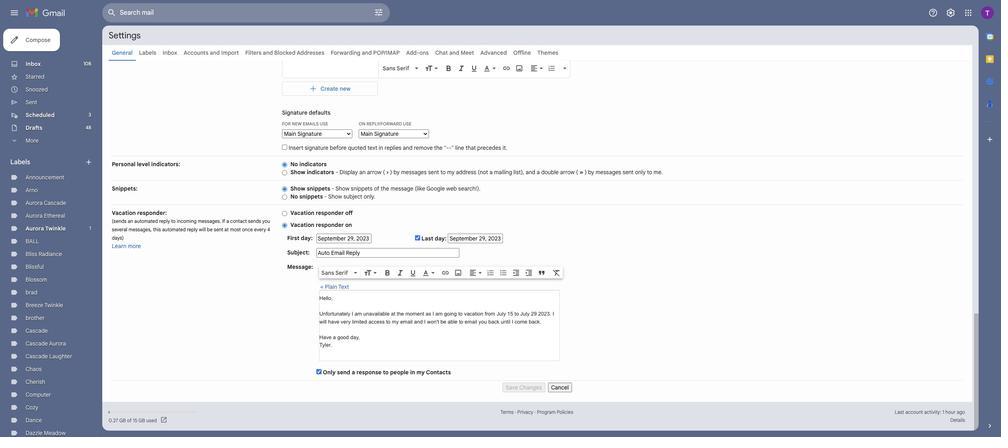 Task type: vqa. For each thing, say whether or not it's contained in the screenshot.
it.
yes



Task type: locate. For each thing, give the bounding box(es) containing it.
Only send a response to people in my Contacts checkbox
[[316, 369, 322, 375]]

vacation right vacation responder off option
[[291, 209, 315, 217]]

indicators down signature
[[300, 161, 327, 168]]

general
[[112, 49, 133, 56]]

cascade for cascade laughter
[[26, 353, 48, 360]]

1 vertical spatial at
[[391, 311, 396, 317]]

- for show subject only.
[[325, 193, 327, 200]]

(
[[383, 169, 385, 176], [577, 169, 579, 176]]

1 vertical spatial numbered list ‪(⌘⇧7)‬ image
[[487, 269, 495, 277]]

sans serif option up « plain text
[[320, 269, 352, 277]]

gb right 0.27
[[119, 418, 126, 424]]

my
[[447, 169, 455, 176], [392, 319, 399, 325], [417, 369, 425, 376]]

0 horizontal spatial sans serif option
[[320, 269, 352, 277]]

2 no from the top
[[291, 193, 298, 200]]

0 vertical spatial of
[[374, 185, 380, 192]]

aurora down "arno" link
[[26, 199, 43, 207]]

1 horizontal spatial automated
[[162, 227, 186, 233]]

twinkle
[[45, 225, 66, 232], [44, 302, 63, 309]]

sans serif for 'sans serif' 'option' for formatting options toolbar to the bottom
[[322, 269, 348, 277]]

0 horizontal spatial july
[[497, 311, 506, 317]]

cascade for 'cascade' link on the bottom of page
[[26, 327, 48, 335]]

twinkle right breeze
[[44, 302, 63, 309]]

bold ‪(⌘b)‬ image
[[445, 64, 453, 72]]

2 vertical spatial my
[[417, 369, 425, 376]]

last for last account activity: 1 hour ago details
[[896, 409, 905, 415]]

Show indicators radio
[[282, 170, 287, 176]]

automated down responder:
[[134, 218, 158, 224]]

1 vertical spatial indicators
[[307, 169, 334, 176]]

1 vertical spatial twinkle
[[44, 302, 63, 309]]

bliss radiance link
[[26, 251, 62, 258]]

( left »
[[577, 169, 579, 176]]

1 arrow from the left
[[367, 169, 382, 176]]

2 use from the left
[[403, 121, 412, 127]]

privacy link
[[518, 409, 534, 415]]

sent down if
[[214, 227, 223, 233]]

0 vertical spatial be
[[207, 227, 213, 233]]

2 ) from the left
[[585, 169, 587, 176]]

sans for the topmost formatting options toolbar
[[383, 65, 396, 72]]

aurora ethereal
[[26, 212, 65, 219]]

1 left hour
[[943, 409, 945, 415]]

labels heading
[[10, 158, 85, 166]]

) right ›
[[390, 169, 392, 176]]

0 vertical spatial responder
[[316, 209, 344, 217]]

1 vertical spatial 1
[[943, 409, 945, 415]]

0 horizontal spatial email
[[401, 319, 413, 325]]

july up until
[[497, 311, 506, 317]]

1 horizontal spatial use
[[403, 121, 412, 127]]

15 left 'used'
[[133, 418, 137, 424]]

indent less ‪(⌘[)‬ image
[[512, 269, 520, 277]]

laughter
[[49, 353, 72, 360]]

labels right general
[[139, 49, 156, 56]]

july up come
[[521, 311, 530, 317]]

0 vertical spatial automated
[[134, 218, 158, 224]]

to left me.
[[648, 169, 653, 176]]

0 vertical spatial inbox
[[163, 49, 177, 56]]

personal level indicators:
[[112, 161, 180, 168]]

last right fixed end date 'checkbox' at the left
[[422, 235, 434, 242]]

vacation up "(sends"
[[112, 209, 136, 217]]

remove formatting ‪(⌘\)‬ image
[[553, 269, 561, 277]]

0 vertical spatial serif
[[397, 65, 410, 72]]

and inside unfortunately i am unavailable at the moment as i am going to vacation from july 15 to july 29 2023. i will have very limited access to my email and i won't be able to email you back until i come back.
[[414, 319, 423, 325]]

italic ‪(⌘i)‬ image
[[396, 269, 404, 277]]

tab list
[[979, 26, 1002, 409]]

a inside have a good day, tyler.
[[333, 334, 336, 340]]

the left "-
[[435, 144, 443, 152]]

day: for last day:
[[435, 235, 447, 242]]

0 horizontal spatial the
[[381, 185, 389, 192]]

search mail image
[[105, 6, 119, 20]]

offline
[[514, 49, 531, 56]]

link ‪(⌘k)‬ image
[[503, 64, 511, 72]]

responder for on
[[316, 221, 344, 229]]

no for no indicators
[[291, 161, 298, 168]]

2 responder from the top
[[316, 221, 344, 229]]

messages right »
[[596, 169, 622, 176]]

1 horizontal spatial will
[[320, 319, 327, 325]]

1 vertical spatial sans serif
[[322, 269, 348, 277]]

create new
[[321, 85, 351, 92]]

inbox link right "labels" link
[[163, 49, 177, 56]]

hello,
[[320, 295, 333, 301]]

of inside footer
[[127, 418, 132, 424]]

from
[[485, 311, 496, 317]]

footer
[[102, 409, 973, 425]]

an inside vacation responder: (sends an automated reply to incoming messages. if a contact sends you several messages, this automated reply will be sent at most once every 4 days) learn more
[[128, 218, 133, 224]]

insert image image
[[516, 64, 524, 72], [454, 269, 462, 277]]

No snippets radio
[[282, 194, 287, 200]]

sans serif
[[383, 65, 410, 72], [322, 269, 348, 277]]

sent left only
[[623, 169, 634, 176]]

vacation up first day:
[[291, 221, 315, 229]]

sans for formatting options toolbar to the bottom
[[322, 269, 334, 277]]

0 vertical spatial formatting options toolbar
[[381, 64, 570, 73]]

vacation
[[464, 311, 484, 317]]

a
[[490, 169, 493, 176], [537, 169, 540, 176], [227, 218, 229, 224], [333, 334, 336, 340], [352, 369, 355, 376]]

back.
[[529, 319, 542, 325]]

am up limited
[[355, 311, 362, 317]]

0 vertical spatial twinkle
[[45, 225, 66, 232]]

twinkle for aurora twinkle
[[45, 225, 66, 232]]

forwarding
[[331, 49, 361, 56]]

sans serif option
[[381, 64, 414, 72], [320, 269, 352, 277]]

arrow
[[367, 169, 382, 176], [561, 169, 575, 176]]

1 horizontal spatial inbox
[[163, 49, 177, 56]]

2 vertical spatial the
[[397, 311, 404, 317]]

0 horizontal spatial serif
[[336, 269, 348, 277]]

0 horizontal spatial messages
[[401, 169, 427, 176]]

themes link
[[538, 49, 559, 56]]

Show snippets radio
[[282, 186, 287, 192]]

1 horizontal spatial gb
[[139, 418, 145, 424]]

1 vertical spatial reply
[[187, 227, 198, 233]]

arrow left »
[[561, 169, 575, 176]]

policies
[[557, 409, 574, 415]]

and right list),
[[526, 169, 536, 176]]

quote ‪(⌘⇧9)‬ image
[[538, 269, 546, 277]]

no right 'no snippets' radio
[[291, 193, 298, 200]]

0 horizontal spatial sans
[[322, 269, 334, 277]]

subject:
[[287, 249, 310, 256]]

signature
[[282, 109, 308, 116]]

underline ‪(⌘u)‬ image
[[471, 65, 479, 73]]

at inside unfortunately i am unavailable at the moment as i am going to vacation from july 15 to july 29 2023. i will have very limited access to my email and i won't be able to email you back until i come back.
[[391, 311, 396, 317]]

messages
[[401, 169, 427, 176], [596, 169, 622, 176]]

0 vertical spatial in
[[379, 144, 383, 152]]

brad
[[26, 289, 37, 296]]

sans serif up « plain text
[[322, 269, 348, 277]]

1 inside labels navigation
[[89, 225, 91, 231]]

general link
[[112, 49, 133, 56]]

labels inside navigation
[[10, 158, 30, 166]]

numbered list ‪(⌘⇧7)‬ image
[[548, 64, 556, 72], [487, 269, 495, 277]]

) right »
[[585, 169, 587, 176]]

0 horizontal spatial sans serif
[[322, 269, 348, 277]]

labels down more
[[10, 158, 30, 166]]

1 horizontal spatial sans
[[383, 65, 396, 72]]

48
[[86, 125, 91, 131]]

labels navigation
[[0, 26, 102, 437]]

cascade laughter link
[[26, 353, 72, 360]]

day: right first
[[301, 235, 313, 242]]

reply
[[159, 218, 170, 224], [187, 227, 198, 233]]

of right 0.27
[[127, 418, 132, 424]]

email down vacation
[[465, 319, 478, 325]]

responder up vacation responder on at the left bottom
[[316, 209, 344, 217]]

1 horizontal spatial 1
[[943, 409, 945, 415]]

None search field
[[102, 3, 390, 22]]

advanced search options image
[[371, 4, 387, 20]]

1 vertical spatial will
[[320, 319, 327, 325]]

and down "moment"
[[414, 319, 423, 325]]

1 horizontal spatial serif
[[397, 65, 410, 72]]

labels for "labels" link
[[139, 49, 156, 56]]

of up only.
[[374, 185, 380, 192]]

1 vertical spatial automated
[[162, 227, 186, 233]]

1 vertical spatial the
[[381, 185, 389, 192]]

0 vertical spatial sans serif option
[[381, 64, 414, 72]]

last
[[422, 235, 434, 242], [896, 409, 905, 415]]

0 horizontal spatial of
[[127, 418, 132, 424]]

1 horizontal spatial day:
[[435, 235, 447, 242]]

to left incoming
[[171, 218, 176, 224]]

0 vertical spatial numbered list ‪(⌘⇧7)‬ image
[[548, 64, 556, 72]]

(not
[[478, 169, 489, 176]]

gb left 'used'
[[139, 418, 145, 424]]

1 responder from the top
[[316, 209, 344, 217]]

1 horizontal spatial my
[[417, 369, 425, 376]]

cascade down brother
[[26, 327, 48, 335]]

formatting options toolbar
[[381, 64, 570, 73], [319, 267, 563, 279]]

am up the "won't"
[[436, 311, 443, 317]]

blocked
[[274, 49, 296, 56]]

am
[[355, 311, 362, 317], [436, 311, 443, 317]]

1 horizontal spatial messages
[[596, 169, 622, 176]]

1 vertical spatial sans
[[322, 269, 334, 277]]

1 vertical spatial inbox
[[26, 60, 41, 68]]

- up no snippets - show subject only.
[[332, 185, 335, 192]]

0 vertical spatial an
[[360, 169, 366, 176]]

that
[[466, 144, 476, 152]]

reply down incoming
[[187, 227, 198, 233]]

automated
[[134, 218, 158, 224], [162, 227, 186, 233]]

0 horizontal spatial you
[[262, 218, 270, 224]]

1 horizontal spatial sent
[[428, 169, 439, 176]]

0 vertical spatial the
[[435, 144, 443, 152]]

i right as
[[433, 311, 434, 317]]

an
[[360, 169, 366, 176], [128, 218, 133, 224]]

1 vertical spatial you
[[479, 319, 487, 325]]

2 · from the left
[[535, 409, 536, 415]]

dance link
[[26, 417, 42, 424]]

0 horizontal spatial at
[[225, 227, 229, 233]]

1 horizontal spatial you
[[479, 319, 487, 325]]

0 horizontal spatial 1
[[89, 225, 91, 231]]

0 vertical spatial my
[[447, 169, 455, 176]]

"
[[452, 144, 454, 152]]

formatting options toolbar down meet
[[381, 64, 570, 73]]

1 use from the left
[[320, 121, 329, 127]]

create new button
[[282, 82, 378, 96]]

navigation
[[112, 381, 963, 393]]

responder
[[316, 209, 344, 217], [316, 221, 344, 229]]

- left line
[[449, 144, 452, 152]]

bliss radiance
[[26, 251, 62, 258]]

responder for off
[[316, 209, 344, 217]]

0 vertical spatial 1
[[89, 225, 91, 231]]

1 horizontal spatial the
[[397, 311, 404, 317]]

0 horizontal spatial inbox link
[[26, 60, 41, 68]]

108
[[84, 61, 91, 67]]

sent
[[26, 99, 37, 106]]

1 horizontal spatial of
[[374, 185, 380, 192]]

snippets up no snippets - show subject only.
[[307, 185, 330, 192]]

my right access
[[392, 319, 399, 325]]

cascade for cascade aurora
[[26, 340, 48, 347]]

0 vertical spatial last
[[422, 235, 434, 242]]

1
[[89, 225, 91, 231], [943, 409, 945, 415]]

insert image image right link ‪(⌘k)‬ icon
[[454, 269, 462, 277]]

None checkbox
[[282, 145, 287, 150]]

sent up google
[[428, 169, 439, 176]]

1 horizontal spatial (
[[577, 169, 579, 176]]

access
[[369, 319, 385, 325]]

1 vertical spatial insert image image
[[454, 269, 462, 277]]

to right able
[[459, 319, 464, 325]]

0 horizontal spatial use
[[320, 121, 329, 127]]

message:
[[287, 263, 313, 271]]

day: right fixed end date 'checkbox' at the left
[[435, 235, 447, 242]]

support image
[[929, 8, 939, 18]]

0 horizontal spatial last
[[422, 235, 434, 242]]

emails
[[303, 121, 319, 127]]

you up 4
[[262, 218, 270, 224]]

email down "moment"
[[401, 319, 413, 325]]

0 horizontal spatial my
[[392, 319, 399, 325]]

0 horizontal spatial labels
[[10, 158, 30, 166]]

terms · privacy · program policies
[[501, 409, 574, 415]]

at left the most
[[225, 227, 229, 233]]

numbered list ‪(⌘⇧7)‬ image left bulleted list ‪(⌘⇧8)‬ image
[[487, 269, 495, 277]]

i left the "won't"
[[425, 319, 426, 325]]

once
[[242, 227, 253, 233]]

be inside unfortunately i am unavailable at the moment as i am going to vacation from july 15 to july 29 2023. i will have very limited access to my email and i won't be able to email you back until i come back.
[[441, 319, 447, 325]]

0 vertical spatial at
[[225, 227, 229, 233]]

1 horizontal spatial numbered list ‪(⌘⇧7)‬ image
[[548, 64, 556, 72]]

0 vertical spatial labels
[[139, 49, 156, 56]]

indicators for no
[[300, 161, 327, 168]]

cascade laughter
[[26, 353, 72, 360]]

0 horizontal spatial by
[[394, 169, 400, 176]]

insert image image for link ‪(⌘k)‬ icon
[[454, 269, 462, 277]]

aurora for aurora twinkle
[[26, 225, 44, 232]]

advanced
[[481, 49, 507, 56]]

0 horizontal spatial numbered list ‪(⌘⇧7)‬ image
[[487, 269, 495, 277]]

web
[[447, 185, 457, 192]]

inbox link
[[163, 49, 177, 56], [26, 60, 41, 68]]

a right send
[[352, 369, 355, 376]]

ethereal
[[44, 212, 65, 219]]

0 horizontal spatial am
[[355, 311, 362, 317]]

1 vertical spatial last
[[896, 409, 905, 415]]

the left "moment"
[[397, 311, 404, 317]]

1 vertical spatial an
[[128, 218, 133, 224]]

1 vertical spatial serif
[[336, 269, 348, 277]]

settings image
[[947, 8, 956, 18]]

2023.
[[539, 311, 552, 317]]

sans down pop/imap
[[383, 65, 396, 72]]

most
[[230, 227, 241, 233]]

· right terms at bottom
[[515, 409, 517, 415]]

the down ›
[[381, 185, 389, 192]]

1 vertical spatial sans serif option
[[320, 269, 352, 277]]

1 horizontal spatial )
[[585, 169, 587, 176]]

2 by from the left
[[589, 169, 595, 176]]

to right going
[[459, 311, 463, 317]]

indent more ‪(⌘])‬ image
[[525, 269, 533, 277]]

only.
[[364, 193, 376, 200]]

1 messages from the left
[[401, 169, 427, 176]]

1 vertical spatial be
[[441, 319, 447, 325]]

0 horizontal spatial automated
[[134, 218, 158, 224]]

· right privacy
[[535, 409, 536, 415]]

a inside vacation responder: (sends an automated reply to incoming messages. if a contact sends you several messages, this automated reply will be sent at most once every 4 days) learn more
[[227, 218, 229, 224]]

sent inside vacation responder: (sends an automated reply to incoming messages. if a contact sends you several messages, this automated reply will be sent at most once every 4 days) learn more
[[214, 227, 223, 233]]

0 horizontal spatial an
[[128, 218, 133, 224]]

formatting options toolbar down last day:
[[319, 267, 563, 279]]

1 horizontal spatial in
[[410, 369, 415, 376]]

numbered list ‪(⌘⇧7)‬ image left more formatting options icon
[[548, 64, 556, 72]]

1 horizontal spatial sans serif option
[[381, 64, 414, 72]]

1 vertical spatial of
[[127, 418, 132, 424]]

aurora up aurora twinkle
[[26, 212, 43, 219]]

0 vertical spatial indicators
[[300, 161, 327, 168]]

chaos
[[26, 366, 42, 373]]

1 horizontal spatial ·
[[535, 409, 536, 415]]

inbox link up starred link
[[26, 60, 41, 68]]

be
[[207, 227, 213, 233], [441, 319, 447, 325]]

aurora up ball
[[26, 225, 44, 232]]

a right if
[[227, 218, 229, 224]]

day,
[[351, 334, 360, 340]]

will left have
[[320, 319, 327, 325]]

1 horizontal spatial at
[[391, 311, 396, 317]]

inbox right "labels" link
[[163, 49, 177, 56]]

footer containing terms
[[102, 409, 973, 425]]

automated down incoming
[[162, 227, 186, 233]]

1 vertical spatial inbox link
[[26, 60, 41, 68]]

1 horizontal spatial an
[[360, 169, 366, 176]]

dance
[[26, 417, 42, 424]]

last left account
[[896, 409, 905, 415]]

an right "(sends"
[[128, 218, 133, 224]]

1 no from the top
[[291, 161, 298, 168]]

0 vertical spatial reply
[[159, 218, 170, 224]]

to right access
[[386, 319, 391, 325]]

0 horizontal spatial (
[[383, 169, 385, 176]]

in right people
[[410, 369, 415, 376]]

last inside last account activity: 1 hour ago details
[[896, 409, 905, 415]]

use right reply/forward
[[403, 121, 412, 127]]

vacation responder off
[[291, 209, 353, 217]]

aurora cascade
[[26, 199, 66, 207]]

1 vertical spatial responder
[[316, 221, 344, 229]]

0 horizontal spatial )
[[390, 169, 392, 176]]

gmail image
[[26, 5, 69, 21]]

add-
[[406, 49, 420, 56]]

use down defaults at left
[[320, 121, 329, 127]]

twinkle down ethereal
[[45, 225, 66, 232]]

starred
[[26, 73, 44, 80]]

1 horizontal spatial reply
[[187, 227, 198, 233]]

snippets for show subject only.
[[300, 193, 323, 200]]

meet
[[461, 49, 474, 56]]

mailing
[[494, 169, 513, 176]]

First day: text field
[[316, 234, 372, 243]]

responder down vacation responder off
[[316, 221, 344, 229]]

details
[[951, 417, 966, 423]]

and
[[210, 49, 220, 56], [263, 49, 273, 56], [362, 49, 372, 56], [450, 49, 460, 56], [403, 144, 413, 152], [526, 169, 536, 176], [414, 319, 423, 325]]

more
[[128, 243, 141, 250]]

save changes button
[[503, 383, 546, 393]]

only
[[636, 169, 646, 176]]

will down messages.
[[199, 227, 206, 233]]

bold ‪(⌘b)‬ image
[[384, 269, 392, 277]]

themes
[[538, 49, 559, 56]]

arrow left ›
[[367, 169, 382, 176]]

serif for 'sans serif' 'option' for formatting options toolbar to the bottom
[[336, 269, 348, 277]]

0 horizontal spatial will
[[199, 227, 206, 233]]

terms
[[501, 409, 514, 415]]

- left display
[[336, 169, 338, 176]]

reply up this
[[159, 218, 170, 224]]

to
[[441, 169, 446, 176], [648, 169, 653, 176], [171, 218, 176, 224], [459, 311, 463, 317], [515, 311, 519, 317], [386, 319, 391, 325], [459, 319, 464, 325], [383, 369, 389, 376]]

people
[[390, 369, 409, 376]]

unfortunately
[[320, 311, 351, 317]]

link ‪(⌘k)‬ image
[[442, 269, 450, 277]]

vacation inside vacation responder: (sends an automated reply to incoming messages. if a contact sends you several messages, this automated reply will be sent at most once every 4 days) learn more
[[112, 209, 136, 217]]

by right »
[[589, 169, 595, 176]]

details link
[[951, 417, 966, 423]]

sans serif for the topmost formatting options toolbar 'sans serif' 'option'
[[383, 65, 410, 72]]

1 am from the left
[[355, 311, 362, 317]]

it.
[[503, 144, 508, 152]]

be down messages.
[[207, 227, 213, 233]]

an right display
[[360, 169, 366, 176]]

cascade up chaos
[[26, 353, 48, 360]]

0 vertical spatial you
[[262, 218, 270, 224]]

0 vertical spatial sans
[[383, 65, 396, 72]]

settings
[[109, 30, 141, 41]]



Task type: describe. For each thing, give the bounding box(es) containing it.
(sends
[[112, 218, 127, 224]]

responder:
[[137, 209, 167, 217]]

address
[[456, 169, 477, 176]]

sans serif option for formatting options toolbar to the bottom
[[320, 269, 352, 277]]

i up limited
[[352, 311, 353, 317]]

list),
[[514, 169, 525, 176]]

cozy link
[[26, 404, 38, 411]]

Vacation responder off radio
[[282, 211, 287, 217]]

sans serif option for the topmost formatting options toolbar
[[381, 64, 414, 72]]

won't
[[427, 319, 439, 325]]

will inside unfortunately i am unavailable at the moment as i am going to vacation from july 15 to july 29 2023. i will have very limited access to my email and i won't be able to email you back until i come back.
[[320, 319, 327, 325]]

new
[[340, 85, 351, 92]]

- for show snippets of the message (like google web search!).
[[332, 185, 335, 192]]

Search mail text field
[[120, 9, 352, 17]]

program policies link
[[537, 409, 574, 415]]

program
[[537, 409, 556, 415]]

a right (not on the top left of page
[[490, 169, 493, 176]]

going
[[444, 311, 457, 317]]

twinkle for breeze twinkle
[[44, 302, 63, 309]]

on
[[359, 121, 366, 127]]

and left pop/imap
[[362, 49, 372, 56]]

very
[[341, 319, 351, 325]]

blossom
[[26, 276, 47, 283]]

snippets:
[[112, 185, 138, 192]]

underline ‪(⌘u)‬ image
[[409, 269, 417, 277]]

dazzle
[[26, 430, 43, 437]]

quoted
[[348, 144, 366, 152]]

have
[[320, 334, 332, 340]]

insert signature before quoted text in replies and remove the "--" line that precedes it.
[[287, 144, 508, 152]]

and right replies
[[403, 144, 413, 152]]

changes
[[520, 384, 542, 391]]

serif for the topmost formatting options toolbar 'sans serif' 'option'
[[397, 65, 410, 72]]

accounts and import link
[[184, 49, 239, 56]]

last account activity: 1 hour ago details
[[896, 409, 966, 423]]

aurora up laughter
[[49, 340, 66, 347]]

announcement
[[26, 174, 64, 181]]

search!).
[[459, 185, 481, 192]]

labels link
[[139, 49, 156, 56]]

before
[[330, 144, 347, 152]]

on
[[345, 221, 352, 229]]

2 horizontal spatial sent
[[623, 169, 634, 176]]

aurora twinkle link
[[26, 225, 66, 232]]

me.
[[654, 169, 663, 176]]

show right show snippets 'option' on the top of the page
[[291, 185, 306, 192]]

(like
[[415, 185, 426, 192]]

ball
[[26, 238, 39, 245]]

blissful link
[[26, 263, 44, 271]]

this
[[153, 227, 161, 233]]

0.27 gb of 15 gb used
[[109, 418, 157, 424]]

new
[[292, 121, 302, 127]]

subject
[[344, 193, 363, 200]]

2 am from the left
[[436, 311, 443, 317]]

more formatting options image
[[561, 64, 569, 72]]

drafts link
[[26, 124, 42, 132]]

at inside vacation responder: (sends an automated reply to incoming messages. if a contact sends you several messages, this automated reply will be sent at most once every 4 days) learn more
[[225, 227, 229, 233]]

snippets up only.
[[351, 185, 373, 192]]

more button
[[0, 134, 96, 147]]

2 horizontal spatial my
[[447, 169, 455, 176]]

indicators:
[[151, 161, 180, 168]]

indicators for show
[[307, 169, 334, 176]]

0 horizontal spatial reply
[[159, 218, 170, 224]]

messages,
[[129, 227, 152, 233]]

1 email from the left
[[401, 319, 413, 325]]

show left subject
[[328, 193, 342, 200]]

Subject text field
[[316, 248, 460, 258]]

1 july from the left
[[497, 311, 506, 317]]

and right filters
[[263, 49, 273, 56]]

1 ( from the left
[[383, 169, 385, 176]]

you inside unfortunately i am unavailable at the moment as i am going to vacation from july 15 to july 29 2023. i will have very limited access to my email and i won't be able to email you back until i come back.
[[479, 319, 487, 325]]

brad link
[[26, 289, 37, 296]]

cascade aurora link
[[26, 340, 66, 347]]

Vacation responder text field
[[320, 295, 560, 357]]

scheduled
[[26, 112, 55, 119]]

2 email from the left
[[465, 319, 478, 325]]

labels for labels heading
[[10, 158, 30, 166]]

and left import
[[210, 49, 220, 56]]

cherish link
[[26, 379, 45, 386]]

to up google
[[441, 169, 446, 176]]

inbox inside labels navigation
[[26, 60, 41, 68]]

tyler.
[[320, 342, 332, 348]]

2 ( from the left
[[577, 169, 579, 176]]

no for no snippets - show subject only.
[[291, 193, 298, 200]]

"-
[[444, 144, 449, 152]]

no snippets - show subject only.
[[291, 193, 376, 200]]

1 vertical spatial formatting options toolbar
[[319, 267, 563, 279]]

if
[[222, 218, 225, 224]]

numbered list ‪(⌘⇧7)‬ image for bulleted list ‪(⌘⇧8)‬ image
[[487, 269, 495, 277]]

first
[[287, 235, 300, 242]]

to left people
[[383, 369, 389, 376]]

terms link
[[501, 409, 514, 415]]

computer
[[26, 391, 51, 399]]

Last day: checkbox
[[415, 235, 420, 241]]

be inside vacation responder: (sends an automated reply to incoming messages. if a contact sends you several messages, this automated reply will be sent at most once every 4 days) learn more
[[207, 227, 213, 233]]

0 vertical spatial inbox link
[[163, 49, 177, 56]]

i right until
[[512, 319, 514, 325]]

Last day: text field
[[448, 234, 503, 243]]

2 horizontal spatial the
[[435, 144, 443, 152]]

snippets for show snippets of the message (like google web search!).
[[307, 185, 330, 192]]

limited
[[352, 319, 367, 325]]

0 horizontal spatial in
[[379, 144, 383, 152]]

last for last day:
[[422, 235, 434, 242]]

blissful
[[26, 263, 44, 271]]

vacation responder: (sends an automated reply to incoming messages. if a contact sends you several messages, this automated reply will be sent at most once every 4 days) learn more
[[112, 209, 270, 250]]

aurora twinkle
[[26, 225, 66, 232]]

messages.
[[198, 218, 221, 224]]

aurora for aurora cascade
[[26, 199, 43, 207]]

navigation containing save changes
[[112, 381, 963, 393]]

2 july from the left
[[521, 311, 530, 317]]

personal
[[112, 161, 136, 168]]

i right the 2023.
[[553, 311, 555, 317]]

2 arrow from the left
[[561, 169, 575, 176]]

main menu image
[[10, 8, 19, 18]]

cancel button
[[548, 383, 572, 393]]

29
[[531, 311, 537, 317]]

off
[[345, 209, 353, 217]]

replies
[[385, 144, 402, 152]]

1 vertical spatial in
[[410, 369, 415, 376]]

2 gb from the left
[[139, 418, 145, 424]]

offline link
[[514, 49, 531, 56]]

and right chat
[[450, 49, 460, 56]]

you inside vacation responder: (sends an automated reply to incoming messages. if a contact sends you several messages, this automated reply will be sent at most once every 4 days) learn more
[[262, 218, 270, 224]]

1 gb from the left
[[119, 418, 126, 424]]

day: for first day:
[[301, 235, 313, 242]]

numbered list ‪(⌘⇧7)‬ image for more formatting options icon
[[548, 64, 556, 72]]

aurora for aurora ethereal
[[26, 212, 43, 219]]

2 messages from the left
[[596, 169, 622, 176]]

show up no snippets - show subject only.
[[336, 185, 350, 192]]

display
[[340, 169, 358, 176]]

reply/forward
[[367, 121, 402, 127]]

until
[[501, 319, 511, 325]]

cascade up ethereal
[[44, 199, 66, 207]]

breeze twinkle link
[[26, 302, 63, 309]]

addresses
[[297, 49, 325, 56]]

1 inside last account activity: 1 hour ago details
[[943, 409, 945, 415]]

more
[[26, 137, 39, 144]]

1 vertical spatial 15
[[133, 418, 137, 424]]

bulleted list ‪(⌘⇧8)‬ image
[[500, 269, 508, 277]]

aurora cascade link
[[26, 199, 66, 207]]

back
[[489, 319, 500, 325]]

contact
[[230, 218, 247, 224]]

create
[[321, 85, 339, 92]]

vacation for vacation responder off
[[291, 209, 315, 217]]

cancel
[[552, 384, 569, 391]]

add-ons
[[406, 49, 429, 56]]

show right show indicators option
[[291, 169, 306, 176]]

italic ‪(⌘i)‬ image
[[458, 64, 466, 72]]

defaults
[[309, 109, 331, 116]]

announcement link
[[26, 174, 64, 181]]

1 · from the left
[[515, 409, 517, 415]]

my inside unfortunately i am unavailable at the moment as i am going to vacation from july 15 to july 29 2023. i will have very limited access to my email and i won't be able to email you back until i come back.
[[392, 319, 399, 325]]

import
[[221, 49, 239, 56]]

come
[[515, 319, 528, 325]]

brother link
[[26, 315, 45, 322]]

- for display an arrow (
[[336, 169, 338, 176]]

Vacation responder on radio
[[282, 223, 287, 229]]

the inside unfortunately i am unavailable at the moment as i am going to vacation from july 15 to july 29 2023. i will have very limited access to my email and i won't be able to email you back until i come back.
[[397, 311, 404, 317]]

3
[[89, 112, 91, 118]]

filters and blocked addresses
[[245, 49, 325, 56]]

No indicators radio
[[282, 162, 287, 168]]

a left double at the right of page
[[537, 169, 540, 176]]

0.27
[[109, 418, 118, 424]]

incoming
[[177, 218, 197, 224]]

1 ) from the left
[[390, 169, 392, 176]]

forwarding and pop/imap
[[331, 49, 400, 56]]

follow link to manage storage image
[[160, 417, 168, 425]]

google
[[427, 185, 445, 192]]

advanced link
[[481, 49, 507, 56]]

insert image image for link ‪(⌘k)‬ image
[[516, 64, 524, 72]]

vacation for vacation responder on
[[291, 221, 315, 229]]

to inside vacation responder: (sends an automated reply to incoming messages. if a contact sends you several messages, this automated reply will be sent at most once every 4 days) learn more
[[171, 218, 176, 224]]

will inside vacation responder: (sends an automated reply to incoming messages. if a contact sends you several messages, this automated reply will be sent at most once every 4 days) learn more
[[199, 227, 206, 233]]

vacation for vacation responder: (sends an automated reply to incoming messages. if a contact sends you several messages, this automated reply will be sent at most once every 4 days) learn more
[[112, 209, 136, 217]]

to up come
[[515, 311, 519, 317]]

1 by from the left
[[394, 169, 400, 176]]

computer link
[[26, 391, 51, 399]]

15 inside unfortunately i am unavailable at the moment as i am going to vacation from july 15 to july 29 2023. i will have very limited access to my email and i won't be able to email you back until i come back.
[[508, 311, 514, 317]]



